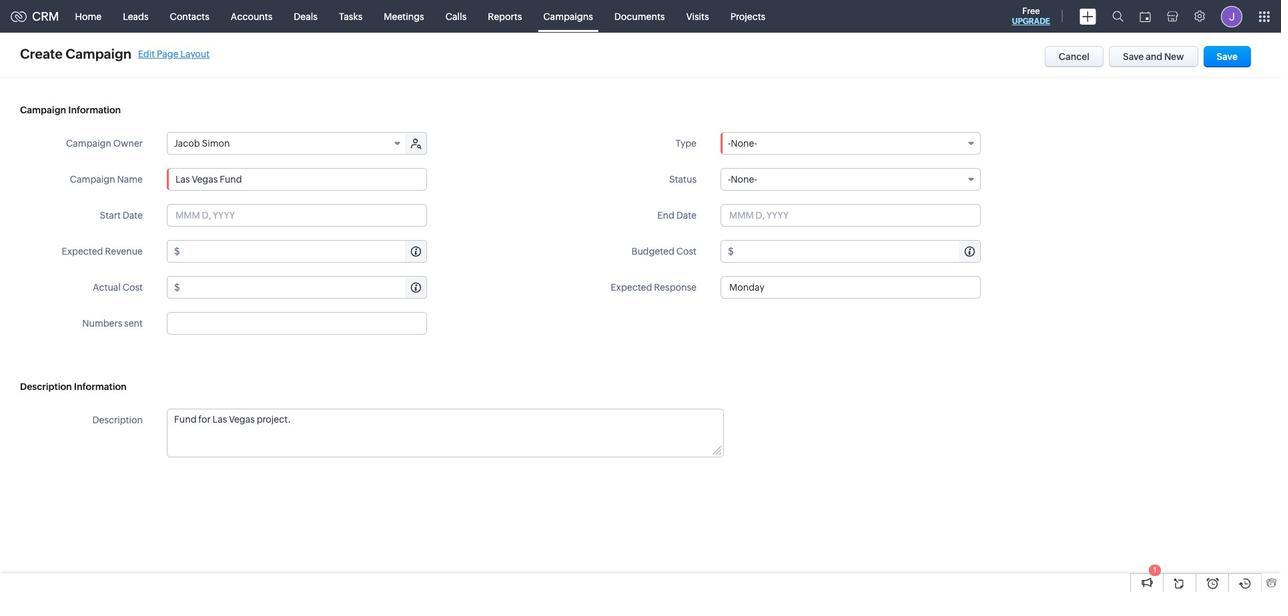 Task type: locate. For each thing, give the bounding box(es) containing it.
campaign down 'create'
[[20, 105, 66, 116]]

projects link
[[720, 0, 777, 32]]

free
[[1023, 6, 1041, 16]]

cost
[[677, 246, 697, 257], [123, 282, 143, 293]]

1 none- from the top
[[731, 138, 758, 149]]

0 horizontal spatial cost
[[123, 282, 143, 293]]

campaign left name
[[70, 174, 115, 185]]

2 none- from the top
[[731, 174, 758, 185]]

calls link
[[435, 0, 478, 32]]

and
[[1147, 51, 1163, 62]]

0 vertical spatial -none- field
[[721, 132, 982, 155]]

1 save from the left
[[1124, 51, 1145, 62]]

$
[[174, 246, 180, 257], [728, 246, 734, 257], [174, 282, 180, 293]]

expected
[[62, 246, 103, 257], [611, 282, 653, 293]]

1 vertical spatial cost
[[123, 282, 143, 293]]

1 date from the left
[[123, 210, 143, 221]]

2 save from the left
[[1218, 51, 1239, 62]]

1 -none- from the top
[[728, 138, 758, 149]]

save left and
[[1124, 51, 1145, 62]]

- right status
[[728, 174, 731, 185]]

0 horizontal spatial expected
[[62, 246, 103, 257]]

visits
[[687, 11, 710, 22]]

date right end in the right top of the page
[[677, 210, 697, 221]]

free upgrade
[[1013, 6, 1051, 26]]

create menu image
[[1080, 8, 1097, 24]]

create campaign edit page layout
[[20, 46, 210, 61]]

numbers
[[82, 318, 122, 329]]

save down profile image on the right top of the page
[[1218, 51, 1239, 62]]

0 vertical spatial information
[[68, 105, 121, 116]]

MMM D, YYYY text field
[[721, 204, 982, 227]]

-none- right status
[[728, 174, 758, 185]]

1
[[1154, 567, 1157, 575]]

None text field
[[721, 276, 982, 299], [167, 312, 427, 335], [721, 276, 982, 299], [167, 312, 427, 335]]

description for description information
[[20, 382, 72, 393]]

0 vertical spatial expected
[[62, 246, 103, 257]]

0 horizontal spatial save
[[1124, 51, 1145, 62]]

None text field
[[167, 168, 427, 191], [182, 241, 427, 262], [736, 241, 981, 262], [182, 277, 427, 298], [168, 410, 724, 457], [167, 168, 427, 191], [182, 241, 427, 262], [736, 241, 981, 262], [182, 277, 427, 298], [168, 410, 724, 457]]

leads
[[123, 11, 149, 22]]

upgrade
[[1013, 17, 1051, 26]]

1 -none- field from the top
[[721, 132, 982, 155]]

profile element
[[1214, 0, 1251, 32]]

- for status
[[728, 174, 731, 185]]

save inside save and new button
[[1124, 51, 1145, 62]]

jacob
[[174, 138, 200, 149]]

2 date from the left
[[677, 210, 697, 221]]

0 vertical spatial description
[[20, 382, 72, 393]]

none- right status
[[731, 174, 758, 185]]

actual
[[93, 282, 121, 293]]

crm link
[[11, 9, 59, 23]]

accounts
[[231, 11, 273, 22]]

0 vertical spatial -none-
[[728, 138, 758, 149]]

0 vertical spatial cost
[[677, 246, 697, 257]]

information for campaign information
[[68, 105, 121, 116]]

save inside save button
[[1218, 51, 1239, 62]]

2 - from the top
[[728, 174, 731, 185]]

save and new
[[1124, 51, 1185, 62]]

1 vertical spatial -none- field
[[721, 168, 982, 191]]

1 horizontal spatial date
[[677, 210, 697, 221]]

tasks
[[339, 11, 363, 22]]

actual cost
[[93, 282, 143, 293]]

date
[[123, 210, 143, 221], [677, 210, 697, 221]]

campaign
[[66, 46, 132, 61], [20, 105, 66, 116], [66, 138, 111, 149], [70, 174, 115, 185]]

1 horizontal spatial save
[[1218, 51, 1239, 62]]

end
[[658, 210, 675, 221]]

1 vertical spatial -none-
[[728, 174, 758, 185]]

0 vertical spatial -
[[728, 138, 731, 149]]

1 vertical spatial information
[[74, 382, 127, 393]]

1 horizontal spatial cost
[[677, 246, 697, 257]]

search element
[[1105, 0, 1132, 33]]

cancel button
[[1045, 46, 1104, 67]]

cost right budgeted
[[677, 246, 697, 257]]

type
[[676, 138, 697, 149]]

1 horizontal spatial description
[[92, 415, 143, 426]]

- for type
[[728, 138, 731, 149]]

expected for expected response
[[611, 282, 653, 293]]

description for description
[[92, 415, 143, 426]]

1 vertical spatial description
[[92, 415, 143, 426]]

projects
[[731, 11, 766, 22]]

information up the campaign owner
[[68, 105, 121, 116]]

-none- for status
[[728, 174, 758, 185]]

none-
[[731, 138, 758, 149], [731, 174, 758, 185]]

0 vertical spatial none-
[[731, 138, 758, 149]]

none- right type
[[731, 138, 758, 149]]

1 - from the top
[[728, 138, 731, 149]]

create menu element
[[1072, 0, 1105, 32]]

information
[[68, 105, 121, 116], [74, 382, 127, 393]]

date right start
[[123, 210, 143, 221]]

crm
[[32, 9, 59, 23]]

2 -none- field from the top
[[721, 168, 982, 191]]

-none- right type
[[728, 138, 758, 149]]

documents
[[615, 11, 665, 22]]

1 horizontal spatial expected
[[611, 282, 653, 293]]

save
[[1124, 51, 1145, 62], [1218, 51, 1239, 62]]

-
[[728, 138, 731, 149], [728, 174, 731, 185]]

date for start date
[[123, 210, 143, 221]]

home link
[[64, 0, 112, 32]]

edit page layout link
[[138, 48, 210, 59]]

campaign for campaign information
[[20, 105, 66, 116]]

-none-
[[728, 138, 758, 149], [728, 174, 758, 185]]

campaign information
[[20, 105, 121, 116]]

owner
[[113, 138, 143, 149]]

- right type
[[728, 138, 731, 149]]

1 vertical spatial -
[[728, 174, 731, 185]]

1 vertical spatial expected
[[611, 282, 653, 293]]

calendar image
[[1140, 11, 1152, 22]]

campaign for campaign name
[[70, 174, 115, 185]]

information down numbers
[[74, 382, 127, 393]]

campaign down "campaign information"
[[66, 138, 111, 149]]

description
[[20, 382, 72, 393], [92, 415, 143, 426]]

cost right actual
[[123, 282, 143, 293]]

expected down budgeted
[[611, 282, 653, 293]]

none- for type
[[731, 138, 758, 149]]

campaign down home
[[66, 46, 132, 61]]

expected left revenue
[[62, 246, 103, 257]]

1 vertical spatial none-
[[731, 174, 758, 185]]

0 horizontal spatial date
[[123, 210, 143, 221]]

jacob simon
[[174, 138, 230, 149]]

none- for status
[[731, 174, 758, 185]]

-None- field
[[721, 132, 982, 155], [721, 168, 982, 191]]

expected revenue
[[62, 246, 143, 257]]

end date
[[658, 210, 697, 221]]

0 horizontal spatial description
[[20, 382, 72, 393]]

2 -none- from the top
[[728, 174, 758, 185]]

start date
[[100, 210, 143, 221]]



Task type: vqa. For each thing, say whether or not it's contained in the screenshot.
the bottom Zia
no



Task type: describe. For each thing, give the bounding box(es) containing it.
sent
[[124, 318, 143, 329]]

logo image
[[11, 11, 27, 22]]

start
[[100, 210, 121, 221]]

campaign for campaign owner
[[66, 138, 111, 149]]

edit
[[138, 48, 155, 59]]

revenue
[[105, 246, 143, 257]]

visits link
[[676, 0, 720, 32]]

-none- field for type
[[721, 132, 982, 155]]

contacts link
[[159, 0, 220, 32]]

page
[[157, 48, 179, 59]]

campaign owner
[[66, 138, 143, 149]]

reports link
[[478, 0, 533, 32]]

save for save
[[1218, 51, 1239, 62]]

home
[[75, 11, 102, 22]]

numbers sent
[[82, 318, 143, 329]]

-none- for type
[[728, 138, 758, 149]]

cancel
[[1059, 51, 1090, 62]]

meetings link
[[373, 0, 435, 32]]

create
[[20, 46, 63, 61]]

-none- field for status
[[721, 168, 982, 191]]

save button
[[1204, 46, 1252, 67]]

description information
[[20, 382, 127, 393]]

campaigns link
[[533, 0, 604, 32]]

leads link
[[112, 0, 159, 32]]

layout
[[181, 48, 210, 59]]

$ for expected revenue
[[174, 246, 180, 257]]

accounts link
[[220, 0, 283, 32]]

cost for actual cost
[[123, 282, 143, 293]]

information for description information
[[74, 382, 127, 393]]

$ for actual cost
[[174, 282, 180, 293]]

$ for budgeted cost
[[728, 246, 734, 257]]

status
[[670, 174, 697, 185]]

campaign name
[[70, 174, 143, 185]]

expected for expected revenue
[[62, 246, 103, 257]]

save and new button
[[1110, 46, 1199, 67]]

simon
[[202, 138, 230, 149]]

search image
[[1113, 11, 1124, 22]]

deals link
[[283, 0, 328, 32]]

campaigns
[[544, 11, 593, 22]]

response
[[654, 282, 697, 293]]

reports
[[488, 11, 522, 22]]

meetings
[[384, 11, 424, 22]]

profile image
[[1222, 6, 1243, 27]]

contacts
[[170, 11, 210, 22]]

expected response
[[611, 282, 697, 293]]

Jacob Simon field
[[168, 133, 407, 154]]

calls
[[446, 11, 467, 22]]

deals
[[294, 11, 318, 22]]

budgeted cost
[[632, 246, 697, 257]]

cost for budgeted cost
[[677, 246, 697, 257]]

tasks link
[[328, 0, 373, 32]]

new
[[1165, 51, 1185, 62]]

budgeted
[[632, 246, 675, 257]]

save for save and new
[[1124, 51, 1145, 62]]

documents link
[[604, 0, 676, 32]]

name
[[117, 174, 143, 185]]

MMM D, YYYY text field
[[167, 204, 427, 227]]

date for end date
[[677, 210, 697, 221]]



